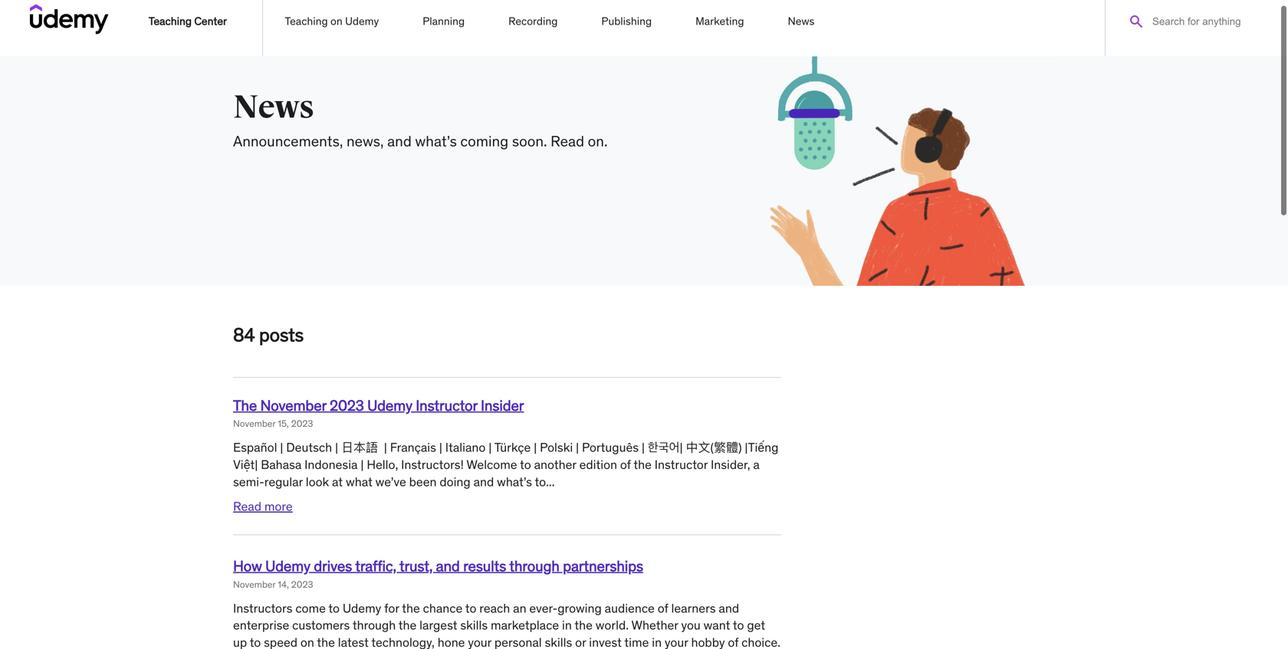 Task type: vqa. For each thing, say whether or not it's contained in the screenshot.
upload
no



Task type: describe. For each thing, give the bounding box(es) containing it.
learners
[[671, 601, 716, 616]]

another
[[534, 457, 576, 473]]

customers
[[292, 618, 350, 633]]

want
[[704, 618, 730, 633]]

up
[[233, 635, 247, 649]]

and inside español | deutsch | 日本語  | français | italiano | türkçe | polski | português | 한국어| 中文(繁體) |tiếng việt| bahasa indonesia | hello, instructors! welcome to another edition of the instructor insider, a semi-regular look at what we've been doing and what's to...
[[473, 474, 494, 490]]

the right 'for'
[[402, 601, 420, 616]]

español | deutsch | 日本語  | français | italiano | türkçe | polski | português | 한국어| 中文(繁體) |tiếng
[[233, 440, 778, 455]]

through inside the how udemy drives traffic, trust, and results through partnerships november 14, 2023
[[509, 557, 559, 575]]

insider,
[[711, 457, 750, 473]]

the up technology, on the left
[[399, 618, 417, 633]]

whether
[[631, 618, 678, 633]]

marketplace
[[491, 618, 559, 633]]

to...
[[535, 474, 555, 490]]

recording link
[[508, 6, 558, 37]]

udemy logo image
[[30, 4, 109, 34]]

and inside 'news announcements, news, and what's coming soon. read on.'
[[387, 132, 412, 150]]

world.
[[596, 618, 629, 633]]

we've
[[375, 474, 406, 490]]

doing
[[440, 474, 471, 490]]

teaching on udemy
[[285, 14, 379, 28]]

to left reach at the left bottom
[[465, 601, 476, 616]]

welcome
[[466, 457, 517, 473]]

bahasa
[[261, 457, 302, 473]]

to inside español | deutsch | 日本語  | français | italiano | türkçe | polski | português | 한국어| 中文(繁體) |tiếng việt| bahasa indonesia | hello, instructors! welcome to another edition of the instructor insider, a semi-regular look at what we've been doing and what's to...
[[520, 457, 531, 473]]

2 vertical spatial of
[[728, 635, 739, 649]]

0 vertical spatial 2023
[[330, 396, 364, 415]]

on.
[[588, 132, 608, 150]]

the inside español | deutsch | 日本語  | français | italiano | türkçe | polski | português | 한국어| 中文(繁體) |tiếng việt| bahasa indonesia | hello, instructors! welcome to another edition of the instructor insider, a semi-regular look at what we've been doing and what's to...
[[634, 457, 652, 473]]

hello,
[[367, 457, 398, 473]]

instructors!
[[401, 457, 464, 473]]

publishing link
[[601, 6, 653, 37]]

udemy inside the how udemy drives traffic, trust, and results through partnerships november 14, 2023
[[265, 557, 310, 575]]

hone
[[438, 635, 465, 649]]

largest
[[420, 618, 457, 633]]

a
[[753, 457, 760, 473]]

time
[[624, 635, 649, 649]]

the november 2023 udemy instructor insider november 15, 2023
[[233, 396, 524, 430]]

|
[[361, 457, 364, 473]]

or
[[575, 635, 586, 649]]

84 posts
[[233, 324, 304, 347]]

84
[[233, 324, 255, 347]]

1 vertical spatial skills
[[545, 635, 572, 649]]

what
[[346, 474, 372, 490]]

1 vertical spatial november
[[233, 418, 276, 430]]

instructors come to udemy for the chance to reach an ever-growing audience of learners and enterprise customers through the largest skills marketplace in the world. whether you want to get up to speed on the latest technology, hone your personal skills or invest time in your hobby of choic
[[233, 601, 780, 649]]

instructors
[[233, 601, 292, 616]]

come
[[295, 601, 326, 616]]

teaching for teaching on udemy
[[285, 14, 328, 28]]

2023 inside the how udemy drives traffic, trust, and results through partnerships november 14, 2023
[[291, 579, 313, 591]]

been
[[409, 474, 437, 490]]

0 vertical spatial november
[[260, 396, 326, 415]]

to right up
[[250, 635, 261, 649]]

teaching on udemy link
[[284, 6, 380, 37]]

get
[[747, 618, 765, 633]]

drives
[[314, 557, 352, 575]]

udemy inside "instructors come to udemy for the chance to reach an ever-growing audience of learners and enterprise customers through the largest skills marketplace in the world. whether you want to get up to speed on the latest technology, hone your personal skills or invest time in your hobby of choic"
[[343, 601, 381, 616]]

partnerships
[[563, 557, 643, 575]]

center
[[194, 14, 227, 28]]

read inside 'news announcements, news, and what's coming soon. read on.'
[[551, 132, 584, 150]]

at
[[332, 474, 343, 490]]

việt|
[[233, 457, 258, 473]]

news for news announcements, news, and what's coming soon. read on.
[[233, 87, 314, 127]]

teaching center link
[[149, 14, 227, 28]]

news announcements, news, and what's coming soon. read on.
[[233, 87, 608, 150]]

indonesia
[[305, 457, 358, 473]]

edition
[[579, 457, 617, 473]]

to left get
[[733, 618, 744, 633]]

you
[[681, 618, 701, 633]]

news,
[[346, 132, 384, 150]]

enterprise
[[233, 618, 289, 633]]

growing
[[558, 601, 602, 616]]

semi-
[[233, 474, 264, 490]]

1 horizontal spatial in
[[652, 635, 662, 649]]

the november 2023 udemy instructor insider link
[[233, 396, 524, 415]]

of inside español | deutsch | 日本語  | français | italiano | türkçe | polski | português | 한국어| 中文(繁體) |tiếng việt| bahasa indonesia | hello, instructors! welcome to another edition of the instructor insider, a semi-regular look at what we've been doing and what's to...
[[620, 457, 631, 473]]

instructor inside the november 2023 udemy instructor insider november 15, 2023
[[416, 396, 477, 415]]

español | deutsch | 日本語  | français | italiano | türkçe | polski | português | 한국어| 中文(繁體) |tiếng việt| bahasa indonesia | hello, instructors! welcome to another edition of the instructor insider, a semi-regular look at what we've been doing and what's to...
[[233, 440, 778, 490]]

1 horizontal spatial of
[[658, 601, 668, 616]]

news for news
[[788, 14, 814, 28]]

for
[[384, 601, 399, 616]]



Task type: locate. For each thing, give the bounding box(es) containing it.
1 horizontal spatial skills
[[545, 635, 572, 649]]

0 horizontal spatial in
[[562, 618, 572, 633]]

november inside the how udemy drives traffic, trust, and results through partnerships november 14, 2023
[[233, 579, 276, 591]]

news
[[788, 14, 814, 28], [233, 87, 314, 127]]

and
[[387, 132, 412, 150], [473, 474, 494, 490], [436, 557, 460, 575], [719, 601, 739, 616]]

15,
[[278, 418, 289, 430]]

publishing
[[601, 14, 652, 28]]

to
[[520, 457, 531, 473], [328, 601, 340, 616], [465, 601, 476, 616], [733, 618, 744, 633], [250, 635, 261, 649]]

0 horizontal spatial read
[[233, 499, 261, 515]]

regular
[[264, 474, 303, 490]]

reach
[[479, 601, 510, 616]]

personal
[[494, 635, 542, 649]]

0 horizontal spatial skills
[[460, 618, 488, 633]]

1 horizontal spatial your
[[665, 635, 688, 649]]

on inside "instructors come to udemy for the chance to reach an ever-growing audience of learners and enterprise customers through the largest skills marketplace in the world. whether you want to get up to speed on the latest technology, hone your personal skills or invest time in your hobby of choic"
[[300, 635, 314, 649]]

0 horizontal spatial your
[[468, 635, 491, 649]]

latest
[[338, 635, 369, 649]]

2 your from the left
[[665, 635, 688, 649]]

teaching for teaching center
[[149, 14, 192, 28]]

1 vertical spatial 2023
[[291, 418, 313, 430]]

0 horizontal spatial instructor
[[416, 396, 477, 415]]

0 horizontal spatial on
[[300, 635, 314, 649]]

2 vertical spatial november
[[233, 579, 276, 591]]

2023 right 14,
[[291, 579, 313, 591]]

instructor inside español | deutsch | 日本語  | français | italiano | türkçe | polski | português | 한국어| 中文(繁體) |tiếng việt| bahasa indonesia | hello, instructors! welcome to another edition of the instructor insider, a semi-regular look at what we've been doing and what's to...
[[655, 457, 708, 473]]

insider
[[481, 396, 524, 415]]

audience
[[605, 601, 655, 616]]

2 horizontal spatial of
[[728, 635, 739, 649]]

read more link
[[233, 499, 293, 515]]

posts
[[259, 324, 304, 347]]

hobby
[[691, 635, 725, 649]]

0 vertical spatial instructor
[[416, 396, 477, 415]]

on
[[330, 14, 342, 28], [300, 635, 314, 649]]

0 vertical spatial of
[[620, 457, 631, 473]]

how udemy drives traffic, trust, and results through partnerships november 14, 2023
[[233, 557, 643, 591]]

to up customers
[[328, 601, 340, 616]]

and up want
[[719, 601, 739, 616]]

read left on.
[[551, 132, 584, 150]]

instructor left insider
[[416, 396, 477, 415]]

0 horizontal spatial teaching
[[149, 14, 192, 28]]

instructor left 'insider,'
[[655, 457, 708, 473]]

the
[[233, 396, 257, 415]]

how
[[233, 557, 262, 575]]

november down the the
[[233, 418, 276, 430]]

and inside "instructors come to udemy for the chance to reach an ever-growing audience of learners and enterprise customers through the largest skills marketplace in the world. whether you want to get up to speed on the latest technology, hone your personal skills or invest time in your hobby of choic"
[[719, 601, 739, 616]]

14,
[[278, 579, 289, 591]]

results
[[463, 557, 506, 575]]

teaching inside teaching on udemy link
[[285, 14, 328, 28]]

november up the '15,'
[[260, 396, 326, 415]]

an
[[513, 601, 526, 616]]

1 horizontal spatial teaching
[[285, 14, 328, 28]]

1 vertical spatial of
[[658, 601, 668, 616]]

0 horizontal spatial what's
[[415, 132, 457, 150]]

your right hone
[[468, 635, 491, 649]]

more
[[264, 499, 293, 515]]

in
[[562, 618, 572, 633], [652, 635, 662, 649]]

1 horizontal spatial what's
[[497, 474, 532, 490]]

0 vertical spatial skills
[[460, 618, 488, 633]]

1 vertical spatial on
[[300, 635, 314, 649]]

november down how
[[233, 579, 276, 591]]

0 vertical spatial on
[[330, 14, 342, 28]]

and inside the how udemy drives traffic, trust, and results through partnerships november 14, 2023
[[436, 557, 460, 575]]

of up whether
[[658, 601, 668, 616]]

skills down reach at the left bottom
[[460, 618, 488, 633]]

to down español | deutsch | 日本語  | français | italiano | türkçe | polski | português | 한국어| 中文(繁體) |tiếng at the bottom of the page
[[520, 457, 531, 473]]

planning link
[[422, 6, 465, 37]]

soon.
[[512, 132, 547, 150]]

what's inside 'news announcements, news, and what's coming soon. read on.'
[[415, 132, 457, 150]]

coming
[[460, 132, 508, 150]]

skills left the or
[[545, 635, 572, 649]]

of down want
[[728, 635, 739, 649]]

marketing
[[695, 14, 744, 28]]

traffic,
[[355, 557, 396, 575]]

through down 'for'
[[353, 618, 396, 633]]

0 vertical spatial news
[[788, 14, 814, 28]]

1 horizontal spatial on
[[330, 14, 342, 28]]

2023 right the '15,'
[[291, 418, 313, 430]]

planning
[[423, 14, 465, 28]]

0 vertical spatial through
[[509, 557, 559, 575]]

news inside 'news announcements, news, and what's coming soon. read on.'
[[233, 87, 314, 127]]

teaching center
[[149, 14, 227, 28]]

1 vertical spatial read
[[233, 499, 261, 515]]

invest
[[589, 635, 622, 649]]

in down growing
[[562, 618, 572, 633]]

0 vertical spatial what's
[[415, 132, 457, 150]]

what's down "welcome"
[[497, 474, 532, 490]]

what's
[[415, 132, 457, 150], [497, 474, 532, 490]]

1 vertical spatial in
[[652, 635, 662, 649]]

1 horizontal spatial news
[[788, 14, 814, 28]]

1 vertical spatial what's
[[497, 474, 532, 490]]

the down customers
[[317, 635, 335, 649]]

1 your from the left
[[468, 635, 491, 649]]

Search for anything text field
[[1136, 13, 1263, 31]]

announcements,
[[233, 132, 343, 150]]

marketing link
[[695, 6, 745, 37]]

recording
[[508, 14, 558, 28]]

udemy inside the november 2023 udemy instructor insider november 15, 2023
[[367, 396, 412, 415]]

news link
[[787, 6, 815, 37]]

1 vertical spatial news
[[233, 87, 314, 127]]

2023 up |
[[330, 396, 364, 415]]

in down whether
[[652, 635, 662, 649]]

2 vertical spatial 2023
[[291, 579, 313, 591]]

0 vertical spatial read
[[551, 132, 584, 150]]

speed
[[264, 635, 297, 649]]

1 vertical spatial instructor
[[655, 457, 708, 473]]

what's left 'coming'
[[415, 132, 457, 150]]

the up the or
[[575, 618, 593, 633]]

and down "welcome"
[[473, 474, 494, 490]]

read down semi-
[[233, 499, 261, 515]]

0 vertical spatial in
[[562, 618, 572, 633]]

0 horizontal spatial of
[[620, 457, 631, 473]]

udemy
[[345, 14, 379, 28], [367, 396, 412, 415], [265, 557, 310, 575], [343, 601, 381, 616]]

ever-
[[529, 601, 558, 616]]

your down you
[[665, 635, 688, 649]]

of right the edition
[[620, 457, 631, 473]]

teaching
[[149, 14, 192, 28], [285, 14, 328, 28]]

2023
[[330, 396, 364, 415], [291, 418, 313, 430], [291, 579, 313, 591]]

trust,
[[399, 557, 433, 575]]

instructor
[[416, 396, 477, 415], [655, 457, 708, 473]]

what's inside español | deutsch | 日本語  | français | italiano | türkçe | polski | português | 한국어| 中文(繁體) |tiếng việt| bahasa indonesia | hello, instructors! welcome to another edition of the instructor insider, a semi-regular look at what we've been doing and what's to...
[[497, 474, 532, 490]]

look
[[306, 474, 329, 490]]

through inside "instructors come to udemy for the chance to reach an ever-growing audience of learners and enterprise customers through the largest skills marketplace in the world. whether you want to get up to speed on the latest technology, hone your personal skills or invest time in your hobby of choic"
[[353, 618, 396, 633]]

and right news,
[[387, 132, 412, 150]]

through
[[509, 557, 559, 575], [353, 618, 396, 633]]

2 teaching from the left
[[285, 14, 328, 28]]

technology,
[[371, 635, 435, 649]]

chance
[[423, 601, 463, 616]]

0 horizontal spatial through
[[353, 618, 396, 633]]

through up ever-
[[509, 557, 559, 575]]

your
[[468, 635, 491, 649], [665, 635, 688, 649]]

1 horizontal spatial through
[[509, 557, 559, 575]]

1 teaching from the left
[[149, 14, 192, 28]]

1 horizontal spatial instructor
[[655, 457, 708, 473]]

read
[[551, 132, 584, 150], [233, 499, 261, 515]]

november
[[260, 396, 326, 415], [233, 418, 276, 430], [233, 579, 276, 591]]

how udemy drives traffic, trust, and results through partnerships link
[[233, 557, 643, 575]]

the
[[634, 457, 652, 473], [402, 601, 420, 616], [399, 618, 417, 633], [575, 618, 593, 633], [317, 635, 335, 649]]

the right the edition
[[634, 457, 652, 473]]

of
[[620, 457, 631, 473], [658, 601, 668, 616], [728, 635, 739, 649]]

1 horizontal spatial read
[[551, 132, 584, 150]]

0 horizontal spatial news
[[233, 87, 314, 127]]

read more
[[233, 499, 293, 515]]

1 vertical spatial through
[[353, 618, 396, 633]]

and right trust,
[[436, 557, 460, 575]]



